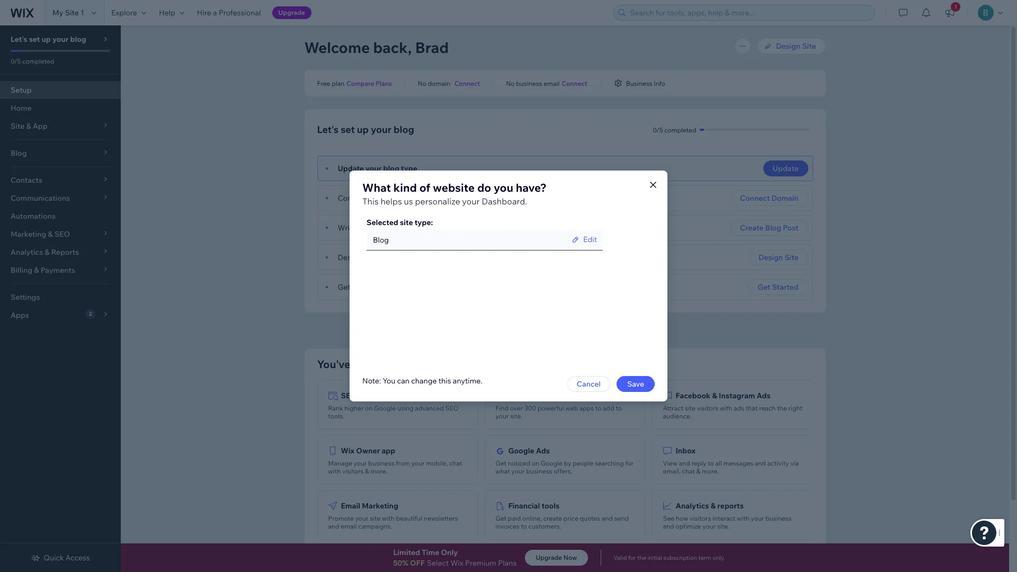 Task type: describe. For each thing, give the bounding box(es) containing it.
manage
[[328, 460, 353, 468]]

site. for &
[[718, 523, 730, 531]]

connect link for no domain connect
[[455, 78, 480, 88]]

your up what
[[366, 164, 382, 173]]

design down the write
[[338, 253, 362, 262]]

email marketing
[[341, 502, 399, 511]]

financial
[[509, 502, 540, 511]]

email inside promote your site with beautiful newsletters and email campaigns.
[[341, 523, 357, 531]]

beautiful
[[396, 515, 423, 523]]

what
[[496, 468, 510, 476]]

google ads
[[509, 446, 550, 456]]

home
[[11, 103, 32, 113]]

1 vertical spatial ads
[[536, 446, 550, 456]]

& inside manage your business from your mobile, chat with visitors & more.
[[365, 468, 369, 476]]

set inside sidebar element
[[29, 34, 40, 44]]

reach
[[760, 405, 776, 412]]

0 horizontal spatial the
[[638, 555, 647, 562]]

logo & branding
[[341, 557, 400, 566]]

upgrade for upgrade
[[279, 8, 305, 16]]

blog up type
[[394, 124, 415, 136]]

right
[[789, 405, 803, 412]]

advanced
[[415, 405, 444, 412]]

promote your site with beautiful newsletters and email campaigns.
[[328, 515, 458, 531]]

and for inbox
[[755, 460, 767, 468]]

compare plans link
[[347, 78, 392, 88]]

manage your business from your mobile, chat with visitors & more.
[[328, 460, 463, 476]]

plans inside limited time only 50% off select wix premium plans
[[498, 559, 517, 568]]

that
[[746, 405, 758, 412]]

analytics & reports
[[676, 502, 744, 511]]

0 vertical spatial domain
[[428, 79, 451, 87]]

type:
[[415, 218, 433, 227]]

get paid online, create price quotes and send invoices to customers.
[[496, 515, 629, 531]]

get started
[[758, 283, 799, 292]]

facebook & instagram ads
[[676, 391, 771, 401]]

design site link
[[758, 38, 826, 54]]

setup link
[[0, 81, 121, 99]]

can
[[397, 376, 410, 386]]

found
[[352, 283, 373, 292]]

much
[[373, 358, 401, 371]]

type
[[401, 164, 418, 173]]

paid
[[508, 515, 521, 523]]

connect domain
[[741, 194, 799, 203]]

design site button
[[750, 250, 809, 266]]

1 inside button
[[955, 3, 958, 10]]

reply
[[692, 460, 707, 468]]

0 vertical spatial seo
[[341, 391, 357, 401]]

no for no domain
[[418, 79, 427, 87]]

over
[[510, 405, 523, 412]]

initial
[[648, 555, 663, 562]]

note:
[[363, 376, 381, 386]]

to left add
[[596, 405, 602, 412]]

newsletters
[[424, 515, 458, 523]]

rank higher on google using advanced seo tools.
[[328, 405, 459, 420]]

your inside the get noticed on google by people searching for what your business offers.
[[512, 468, 525, 476]]

upgrade for upgrade now
[[536, 554, 563, 562]]

hire
[[197, 8, 211, 17]]

update your blog type
[[338, 164, 418, 173]]

design site inside button
[[759, 253, 799, 262]]

website inside what kind of website do you have? this helps us personalize your dashboard.
[[433, 181, 475, 195]]

design your website
[[338, 253, 408, 262]]

activity
[[768, 460, 790, 468]]

my site 1
[[52, 8, 84, 17]]

business info
[[626, 79, 666, 87]]

your inside find over 300 powerful web apps to add to your site.
[[496, 412, 509, 420]]

help
[[159, 8, 175, 17]]

edit button
[[571, 235, 600, 244]]

& inside view and reply to all messages and activity via email, chat & more.
[[697, 468, 701, 476]]

and for email marketing
[[328, 523, 340, 531]]

connect link for no business email connect
[[562, 78, 588, 88]]

logo
[[341, 557, 359, 566]]

welcome back, brad
[[305, 38, 449, 57]]

site inside promote your site with beautiful newsletters and email campaigns.
[[370, 515, 381, 523]]

web
[[566, 405, 578, 412]]

app market
[[509, 391, 551, 401]]

first
[[376, 223, 389, 233]]

site for selected
[[400, 218, 413, 227]]

1 horizontal spatial let's set up your blog
[[317, 124, 415, 136]]

create
[[544, 515, 563, 523]]

0 horizontal spatial wix
[[341, 446, 355, 456]]

your right from
[[412, 460, 425, 468]]

my
[[52, 8, 63, 17]]

to inside view and reply to all messages and activity via email, chat & more.
[[708, 460, 715, 468]]

write your first blog post
[[338, 223, 424, 233]]

logo & branding button
[[317, 546, 478, 573]]

a for custom
[[369, 194, 373, 203]]

your down analytics & reports at the bottom right of the page
[[703, 523, 716, 531]]

300
[[525, 405, 537, 412]]

1 vertical spatial website
[[381, 253, 408, 262]]

upgrade button
[[272, 6, 312, 19]]

1 vertical spatial set
[[341, 124, 355, 136]]

edit
[[584, 235, 598, 244]]

quick access
[[44, 554, 90, 563]]

connect a custom domain
[[338, 194, 429, 203]]

1 vertical spatial completed
[[665, 126, 697, 134]]

premium
[[465, 559, 497, 568]]

google up noticed at the bottom of page
[[509, 446, 535, 456]]

attract
[[664, 405, 684, 412]]

& for facebook & instagram ads
[[713, 391, 718, 401]]

more
[[403, 358, 430, 371]]

your up update your blog type
[[371, 124, 392, 136]]

app
[[382, 446, 396, 456]]

0 vertical spatial email
[[544, 79, 560, 87]]

your inside promote your site with beautiful newsletters and email campaigns.
[[355, 515, 369, 523]]

visitors for facebook
[[698, 405, 719, 412]]

cancel button
[[568, 376, 611, 392]]

you
[[383, 376, 396, 386]]

facebook
[[676, 391, 711, 401]]

google for found
[[385, 283, 410, 292]]

now
[[564, 554, 578, 562]]

time
[[422, 548, 440, 558]]

blog inside sidebar element
[[70, 34, 86, 44]]

to inside get paid online, create price quotes and send invoices to customers.
[[521, 523, 527, 531]]

google for noticed
[[541, 460, 563, 468]]

limited
[[394, 548, 420, 558]]

home link
[[0, 99, 121, 117]]

update for update
[[773, 164, 799, 173]]

design inside button
[[759, 253, 784, 262]]

with inside the attract site visitors with ads that reach the right audience.
[[720, 405, 733, 412]]

rank
[[328, 405, 343, 412]]

find over 300 powerful web apps to add to your site.
[[496, 405, 622, 420]]

quotes
[[580, 515, 601, 523]]

than
[[432, 358, 455, 371]]

completed inside sidebar element
[[22, 57, 54, 65]]

ads
[[734, 405, 745, 412]]

get for get noticed on google by people searching for what your business offers.
[[496, 460, 507, 468]]

what kind of website do you have? this helps us personalize your dashboard.
[[363, 181, 547, 207]]

help button
[[153, 0, 191, 25]]

get noticed on google by people searching for what your business offers.
[[496, 460, 634, 476]]

a for professional
[[213, 8, 217, 17]]

business inside the get noticed on google by people searching for what your business offers.
[[527, 468, 553, 476]]

your left first
[[359, 223, 374, 233]]

post
[[408, 223, 424, 233]]

more. inside manage your business from your mobile, chat with visitors & more.
[[371, 468, 388, 476]]

2 vertical spatial a
[[457, 358, 463, 371]]

off
[[410, 559, 425, 568]]



Task type: vqa. For each thing, say whether or not it's contained in the screenshot.


Task type: locate. For each thing, give the bounding box(es) containing it.
of
[[420, 181, 431, 195]]

connect domain button
[[731, 190, 809, 206]]

and inside promote your site with beautiful newsletters and email campaigns.
[[328, 523, 340, 531]]

create
[[741, 223, 764, 233]]

on for higher
[[365, 405, 373, 412]]

a right than
[[457, 358, 463, 371]]

1 horizontal spatial on
[[374, 283, 383, 292]]

google left 'using'
[[374, 405, 396, 412]]

0 horizontal spatial ads
[[536, 446, 550, 456]]

find
[[496, 405, 509, 412]]

upgrade right professional at the top of the page
[[279, 8, 305, 16]]

design down 'create blog post' button
[[759, 253, 784, 262]]

and for financial tools
[[602, 515, 613, 523]]

email
[[341, 502, 361, 511]]

ads up the get noticed on google by people searching for what your business offers.
[[536, 446, 550, 456]]

business inside see how visitors interact with your business and optimize your site.
[[766, 515, 792, 523]]

email
[[544, 79, 560, 87], [341, 523, 357, 531]]

0 vertical spatial 0/5
[[11, 57, 21, 65]]

plan
[[332, 79, 345, 87]]

0 vertical spatial 0/5 completed
[[11, 57, 54, 65]]

get left paid
[[496, 515, 507, 523]]

site inside design site link
[[803, 41, 817, 51]]

higher
[[345, 405, 364, 412]]

2 vertical spatial on
[[532, 460, 540, 468]]

let's up setup
[[11, 34, 27, 44]]

2 update from the left
[[773, 164, 799, 173]]

select
[[427, 559, 449, 568]]

2 vertical spatial site
[[785, 253, 799, 262]]

2 no from the left
[[506, 79, 515, 87]]

from
[[396, 460, 410, 468]]

started
[[773, 283, 799, 292]]

website up personalize at top left
[[433, 181, 475, 195]]

inbox
[[676, 446, 696, 456]]

1 vertical spatial for
[[629, 555, 636, 562]]

Search for tools, apps, help & more... field
[[627, 5, 872, 20]]

1 horizontal spatial completed
[[665, 126, 697, 134]]

1 update from the left
[[338, 164, 364, 173]]

1 horizontal spatial upgrade
[[536, 554, 563, 562]]

blog right first
[[391, 223, 407, 233]]

let's inside sidebar element
[[11, 34, 27, 44]]

let's set up your blog up update your blog type
[[317, 124, 415, 136]]

on
[[374, 283, 383, 292], [365, 405, 373, 412], [532, 460, 540, 468]]

do
[[478, 181, 492, 195]]

seo inside rank higher on google using advanced seo tools.
[[446, 405, 459, 412]]

domain
[[772, 194, 799, 203]]

automations link
[[0, 207, 121, 225]]

site left type:
[[400, 218, 413, 227]]

your down owner
[[354, 460, 367, 468]]

marketing
[[362, 502, 399, 511]]

0 horizontal spatial 0/5 completed
[[11, 57, 54, 65]]

domain down brad
[[428, 79, 451, 87]]

1 vertical spatial domain
[[402, 194, 429, 203]]

0 vertical spatial the
[[778, 405, 788, 412]]

0 horizontal spatial 0/5
[[11, 57, 21, 65]]

None field
[[370, 230, 571, 250]]

1 horizontal spatial set
[[341, 124, 355, 136]]

& down owner
[[365, 468, 369, 476]]

your left over
[[496, 412, 509, 420]]

visitors down analytics
[[690, 515, 712, 523]]

website up anytime. in the bottom left of the page
[[466, 358, 506, 371]]

1 horizontal spatial more.
[[703, 468, 719, 476]]

your up get found on google
[[364, 253, 379, 262]]

ads up reach
[[757, 391, 771, 401]]

1 no from the left
[[418, 79, 427, 87]]

0 horizontal spatial completed
[[22, 57, 54, 65]]

1 vertical spatial design site
[[759, 253, 799, 262]]

settings link
[[0, 288, 121, 306]]

and inside get paid online, create price quotes and send invoices to customers.
[[602, 515, 613, 523]]

0 vertical spatial upgrade
[[279, 8, 305, 16]]

1 horizontal spatial plans
[[498, 559, 517, 568]]

chat right 'mobile,'
[[450, 460, 463, 468]]

0 vertical spatial a
[[213, 8, 217, 17]]

1 horizontal spatial site
[[400, 218, 413, 227]]

selected
[[367, 218, 399, 227]]

wix up manage
[[341, 446, 355, 456]]

wix
[[341, 446, 355, 456], [451, 559, 464, 568]]

subscription
[[664, 555, 698, 562]]

no
[[418, 79, 427, 87], [506, 79, 515, 87]]

& for analytics & reports
[[711, 502, 716, 511]]

get for get paid online, create price quotes and send invoices to customers.
[[496, 515, 507, 523]]

analytics
[[676, 502, 710, 511]]

get left found
[[338, 283, 351, 292]]

blog left type
[[384, 164, 400, 173]]

this
[[363, 196, 379, 207]]

on inside rank higher on google using advanced seo tools.
[[365, 405, 373, 412]]

0 vertical spatial set
[[29, 34, 40, 44]]

on inside the get noticed on google by people searching for what your business offers.
[[532, 460, 540, 468]]

welcome
[[305, 38, 370, 57]]

2 vertical spatial website
[[466, 358, 506, 371]]

blog down the my site 1
[[70, 34, 86, 44]]

and left send
[[602, 515, 613, 523]]

attract site visitors with ads that reach the right audience.
[[664, 405, 803, 420]]

visitors inside the attract site visitors with ads that reach the right audience.
[[698, 405, 719, 412]]

with inside manage your business from your mobile, chat with visitors & more.
[[328, 468, 341, 476]]

0/5
[[11, 57, 21, 65], [653, 126, 664, 134]]

1 vertical spatial site
[[803, 41, 817, 51]]

update for update your blog type
[[338, 164, 364, 173]]

invoices
[[496, 523, 520, 531]]

2 vertical spatial site
[[370, 515, 381, 523]]

1 connect link from the left
[[455, 78, 480, 88]]

you've got much more than a website
[[317, 358, 506, 371]]

0 horizontal spatial no
[[418, 79, 427, 87]]

2 horizontal spatial a
[[457, 358, 463, 371]]

1 vertical spatial wix
[[451, 559, 464, 568]]

create blog post button
[[731, 220, 809, 236]]

2 horizontal spatial site
[[803, 41, 817, 51]]

your
[[52, 34, 69, 44], [371, 124, 392, 136], [366, 164, 382, 173], [462, 196, 480, 207], [359, 223, 374, 233], [364, 253, 379, 262], [496, 412, 509, 420], [354, 460, 367, 468], [412, 460, 425, 468], [512, 468, 525, 476], [355, 515, 369, 523], [752, 515, 765, 523], [703, 523, 716, 531]]

a right hire
[[213, 8, 217, 17]]

0 horizontal spatial email
[[341, 523, 357, 531]]

1 vertical spatial up
[[357, 124, 369, 136]]

1 horizontal spatial no
[[506, 79, 515, 87]]

get for get found on google
[[338, 283, 351, 292]]

0 horizontal spatial 1
[[81, 8, 84, 17]]

the inside the attract site visitors with ads that reach the right audience.
[[778, 405, 788, 412]]

for right "searching"
[[626, 460, 634, 468]]

domain right the helps
[[402, 194, 429, 203]]

blog
[[70, 34, 86, 44], [394, 124, 415, 136], [384, 164, 400, 173], [391, 223, 407, 233]]

on for noticed
[[532, 460, 540, 468]]

0 horizontal spatial upgrade
[[279, 8, 305, 16]]

plans right premium
[[498, 559, 517, 568]]

your down 'do'
[[462, 196, 480, 207]]

your inside what kind of website do you have? this helps us personalize your dashboard.
[[462, 196, 480, 207]]

site inside design site button
[[785, 253, 799, 262]]

0 vertical spatial website
[[433, 181, 475, 195]]

noticed
[[508, 460, 531, 468]]

1 vertical spatial let's set up your blog
[[317, 124, 415, 136]]

by
[[564, 460, 572, 468]]

1 horizontal spatial email
[[544, 79, 560, 87]]

1 horizontal spatial let's
[[317, 124, 339, 136]]

with down 'reports' at the bottom of page
[[738, 515, 750, 523]]

apps
[[580, 405, 594, 412]]

site.
[[511, 412, 523, 420], [718, 523, 730, 531]]

0/5 down info
[[653, 126, 664, 134]]

seo up higher in the left bottom of the page
[[341, 391, 357, 401]]

offers.
[[554, 468, 573, 476]]

0 horizontal spatial let's set up your blog
[[11, 34, 86, 44]]

hire a professional link
[[191, 0, 268, 25]]

back,
[[374, 38, 412, 57]]

1 horizontal spatial up
[[357, 124, 369, 136]]

let's down free
[[317, 124, 339, 136]]

0 horizontal spatial chat
[[450, 460, 463, 468]]

seo right advanced
[[446, 405, 459, 412]]

visitors down facebook
[[698, 405, 719, 412]]

get inside button
[[758, 283, 771, 292]]

1 horizontal spatial connect link
[[562, 78, 588, 88]]

and down inbox
[[679, 460, 691, 468]]

site. for market
[[511, 412, 523, 420]]

owner
[[356, 446, 380, 456]]

us
[[404, 196, 413, 207]]

let's set up your blog inside sidebar element
[[11, 34, 86, 44]]

your right interact
[[752, 515, 765, 523]]

dashboard.
[[482, 196, 528, 207]]

2 horizontal spatial on
[[532, 460, 540, 468]]

1 vertical spatial a
[[369, 194, 373, 203]]

0 vertical spatial site
[[65, 8, 79, 17]]

upgrade left now
[[536, 554, 563, 562]]

explore
[[111, 8, 137, 17]]

and left campaigns.
[[328, 523, 340, 531]]

sidebar element
[[0, 25, 121, 573]]

0 horizontal spatial set
[[29, 34, 40, 44]]

1 vertical spatial seo
[[446, 405, 459, 412]]

for inside the get noticed on google by people searching for what your business offers.
[[626, 460, 634, 468]]

completed down info
[[665, 126, 697, 134]]

tools.
[[328, 412, 345, 420]]

plans right compare
[[376, 79, 392, 87]]

add
[[603, 405, 615, 412]]

the left right
[[778, 405, 788, 412]]

1 horizontal spatial a
[[369, 194, 373, 203]]

0/5 completed down info
[[653, 126, 697, 134]]

design down search for tools, apps, help & more... field
[[777, 41, 801, 51]]

1 horizontal spatial 1
[[955, 3, 958, 10]]

the left 'initial'
[[638, 555, 647, 562]]

0 horizontal spatial plans
[[376, 79, 392, 87]]

selected site type:
[[367, 218, 433, 227]]

up up setup link
[[42, 34, 51, 44]]

update up domain
[[773, 164, 799, 173]]

0 vertical spatial let's set up your blog
[[11, 34, 86, 44]]

update inside button
[[773, 164, 799, 173]]

more. inside view and reply to all messages and activity via email, chat & more.
[[703, 468, 719, 476]]

with up promote
[[328, 468, 341, 476]]

see
[[664, 515, 675, 523]]

1 vertical spatial on
[[365, 405, 373, 412]]

this
[[439, 376, 452, 386]]

to right invoices
[[521, 523, 527, 531]]

0 vertical spatial for
[[626, 460, 634, 468]]

1 vertical spatial plans
[[498, 559, 517, 568]]

& right logo at the left of page
[[361, 557, 366, 566]]

business
[[626, 79, 653, 87]]

change
[[412, 376, 437, 386]]

1 horizontal spatial chat
[[682, 468, 696, 476]]

visitors inside see how visitors interact with your business and optimize your site.
[[690, 515, 712, 523]]

wix owner app
[[341, 446, 396, 456]]

visitors for analytics
[[690, 515, 712, 523]]

on for found
[[374, 283, 383, 292]]

set up setup
[[29, 34, 40, 44]]

1 horizontal spatial 0/5
[[653, 126, 664, 134]]

with down facebook & instagram ads
[[720, 405, 733, 412]]

0 vertical spatial wix
[[341, 446, 355, 456]]

more. left messages
[[703, 468, 719, 476]]

visitors down owner
[[342, 468, 364, 476]]

0 vertical spatial let's
[[11, 34, 27, 44]]

on right higher in the left bottom of the page
[[365, 405, 373, 412]]

0 horizontal spatial a
[[213, 8, 217, 17]]

google for higher
[[374, 405, 396, 412]]

0 horizontal spatial let's
[[11, 34, 27, 44]]

site. down 'reports' at the bottom of page
[[718, 523, 730, 531]]

online,
[[523, 515, 542, 523]]

and left how
[[664, 523, 675, 531]]

your inside sidebar element
[[52, 34, 69, 44]]

you
[[494, 181, 514, 195]]

completed up setup
[[22, 57, 54, 65]]

mobile,
[[426, 460, 448, 468]]

site down facebook
[[685, 405, 696, 412]]

people
[[573, 460, 594, 468]]

0 vertical spatial site.
[[511, 412, 523, 420]]

0 vertical spatial completed
[[22, 57, 54, 65]]

your down my
[[52, 34, 69, 44]]

0/5 up setup
[[11, 57, 21, 65]]

& up interact
[[711, 502, 716, 511]]

domain
[[428, 79, 451, 87], [402, 194, 429, 203]]

visitors inside manage your business from your mobile, chat with visitors & more.
[[342, 468, 364, 476]]

and inside see how visitors interact with your business and optimize your site.
[[664, 523, 675, 531]]

site inside the attract site visitors with ads that reach the right audience.
[[685, 405, 696, 412]]

2 vertical spatial visitors
[[690, 515, 712, 523]]

your right what
[[512, 468, 525, 476]]

update up what
[[338, 164, 364, 173]]

site. inside see how visitors interact with your business and optimize your site.
[[718, 523, 730, 531]]

more. down app
[[371, 468, 388, 476]]

0 vertical spatial on
[[374, 283, 383, 292]]

let's set up your blog
[[11, 34, 86, 44], [317, 124, 415, 136]]

to right add
[[616, 405, 622, 412]]

2 connect link from the left
[[562, 78, 588, 88]]

get inside the get noticed on google by people searching for what your business offers.
[[496, 460, 507, 468]]

limited time only 50% off select wix premium plans
[[394, 548, 517, 568]]

let's set up your blog down my
[[11, 34, 86, 44]]

1 horizontal spatial the
[[778, 405, 788, 412]]

connect
[[455, 79, 480, 87], [562, 79, 588, 87], [338, 194, 368, 203], [741, 194, 771, 203]]

save
[[628, 380, 645, 389]]

1 vertical spatial let's
[[317, 124, 339, 136]]

0/5 inside sidebar element
[[11, 57, 21, 65]]

site. left the 300
[[511, 412, 523, 420]]

0 horizontal spatial site
[[65, 8, 79, 17]]

0 horizontal spatial update
[[338, 164, 364, 173]]

google inside rank higher on google using advanced seo tools.
[[374, 405, 396, 412]]

chat inside view and reply to all messages and activity via email, chat & more.
[[682, 468, 696, 476]]

0 horizontal spatial more.
[[371, 468, 388, 476]]

0 horizontal spatial connect link
[[455, 78, 480, 88]]

0 vertical spatial visitors
[[698, 405, 719, 412]]

business inside manage your business from your mobile, chat with visitors & more.
[[369, 460, 395, 468]]

google right found
[[385, 283, 410, 292]]

1 horizontal spatial 0/5 completed
[[653, 126, 697, 134]]

0 horizontal spatial seo
[[341, 391, 357, 401]]

1 horizontal spatial site
[[785, 253, 799, 262]]

0 horizontal spatial up
[[42, 34, 51, 44]]

to left all
[[708, 460, 715, 468]]

1 more. from the left
[[371, 468, 388, 476]]

& left all
[[697, 468, 701, 476]]

0 horizontal spatial site
[[370, 515, 381, 523]]

chat inside manage your business from your mobile, chat with visitors & more.
[[450, 460, 463, 468]]

optimize
[[676, 523, 702, 531]]

0 vertical spatial up
[[42, 34, 51, 44]]

site for attract
[[685, 405, 696, 412]]

1 vertical spatial site.
[[718, 523, 730, 531]]

site. inside find over 300 powerful web apps to add to your site.
[[511, 412, 523, 420]]

cancel
[[577, 380, 601, 389]]

branding
[[368, 557, 400, 566]]

set
[[29, 34, 40, 44], [341, 124, 355, 136]]

all
[[716, 460, 723, 468]]

0 horizontal spatial on
[[365, 405, 373, 412]]

0 horizontal spatial site.
[[511, 412, 523, 420]]

with down marketing
[[382, 515, 395, 523]]

a left custom
[[369, 194, 373, 203]]

0/5 completed up setup
[[11, 57, 54, 65]]

& inside button
[[361, 557, 366, 566]]

0 vertical spatial plans
[[376, 79, 392, 87]]

with inside promote your site with beautiful newsletters and email campaigns.
[[382, 515, 395, 523]]

2 horizontal spatial site
[[685, 405, 696, 412]]

1 horizontal spatial ads
[[757, 391, 771, 401]]

get inside get paid online, create price quotes and send invoices to customers.
[[496, 515, 507, 523]]

set down free plan compare plans
[[341, 124, 355, 136]]

google left by in the right bottom of the page
[[541, 460, 563, 468]]

visitors
[[698, 405, 719, 412], [342, 468, 364, 476], [690, 515, 712, 523]]

wix inside limited time only 50% off select wix premium plans
[[451, 559, 464, 568]]

chat right email,
[[682, 468, 696, 476]]

0 vertical spatial site
[[400, 218, 413, 227]]

up up update your blog type
[[357, 124, 369, 136]]

hire a professional
[[197, 8, 261, 17]]

app
[[509, 391, 524, 401]]

messages
[[724, 460, 754, 468]]

get
[[338, 283, 351, 292], [758, 283, 771, 292], [496, 460, 507, 468], [496, 515, 507, 523]]

helps
[[381, 196, 402, 207]]

connect inside button
[[741, 194, 771, 203]]

site
[[400, 218, 413, 227], [685, 405, 696, 412], [370, 515, 381, 523]]

0 vertical spatial ads
[[757, 391, 771, 401]]

campaigns.
[[359, 523, 393, 531]]

1 vertical spatial the
[[638, 555, 647, 562]]

and left activity
[[755, 460, 767, 468]]

2 more. from the left
[[703, 468, 719, 476]]

site down marketing
[[370, 515, 381, 523]]

get for get started
[[758, 283, 771, 292]]

your down email marketing
[[355, 515, 369, 523]]

have?
[[516, 181, 547, 195]]

& right facebook
[[713, 391, 718, 401]]

up inside sidebar element
[[42, 34, 51, 44]]

customers.
[[529, 523, 562, 531]]

get left started
[[758, 283, 771, 292]]

& for logo & branding
[[361, 557, 366, 566]]

brad
[[415, 38, 449, 57]]

0 vertical spatial design site
[[777, 41, 817, 51]]

1 vertical spatial 0/5
[[653, 126, 664, 134]]

google inside the get noticed on google by people searching for what your business offers.
[[541, 460, 563, 468]]

1 horizontal spatial update
[[773, 164, 799, 173]]

0/5 completed inside sidebar element
[[11, 57, 54, 65]]

no for no business email
[[506, 79, 515, 87]]

on right found
[[374, 283, 383, 292]]

for right valid on the right
[[629, 555, 636, 562]]

get left noticed at the bottom of page
[[496, 460, 507, 468]]

1 vertical spatial 0/5 completed
[[653, 126, 697, 134]]

on down google ads
[[532, 460, 540, 468]]

1 horizontal spatial site.
[[718, 523, 730, 531]]

with inside see how visitors interact with your business and optimize your site.
[[738, 515, 750, 523]]

wix down the only
[[451, 559, 464, 568]]

website down first
[[381, 253, 408, 262]]



